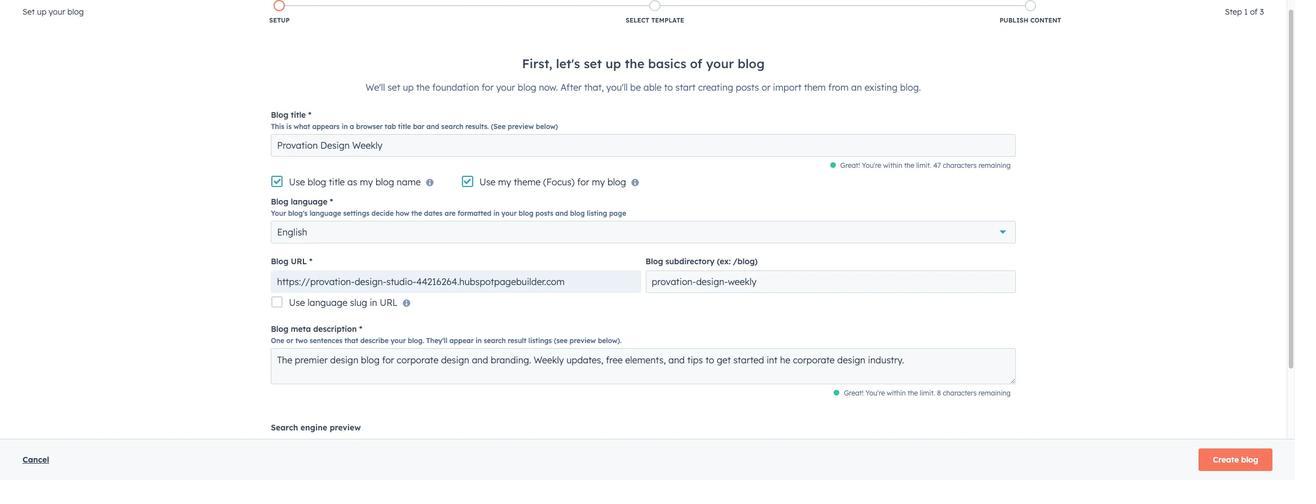 Task type: describe. For each thing, give the bounding box(es) containing it.
how
[[396, 209, 410, 218]]

publish
[[1000, 16, 1029, 24]]

https://provation-design-studio-44216264.hubspotpagebuilder.com button
[[271, 271, 641, 293]]

result
[[508, 337, 527, 345]]

set
[[23, 7, 35, 17]]

menu containing provation design studio
[[1008, 0, 1282, 18]]

1 horizontal spatial of
[[1251, 7, 1258, 17]]

create blog
[[1214, 455, 1259, 466]]

and inside blog title this is what appears in a browser tab title bar and search results. (see preview below)
[[427, 122, 439, 131]]

blog for blog meta description one or two sentences that describe your blog. they'll appear in search result listings (see preview below).
[[271, 324, 289, 335]]

1 horizontal spatial or
[[762, 82, 771, 93]]

use language slug in url
[[289, 297, 398, 309]]

blog for blog language your blog's language settings decide how the dates are formatted in your blog posts and blog listing page
[[271, 197, 289, 207]]

content
[[1031, 16, 1062, 24]]

slug
[[350, 297, 367, 309]]

https://provation-design-studio-44216264.hubspotpagebuilder.com
[[277, 277, 565, 288]]

2 vertical spatial preview
[[330, 423, 361, 433]]

Blog subdirectory (ex: /blog) text field
[[646, 271, 1016, 293]]

a
[[350, 122, 354, 131]]

the for great! you're within the limit. 47 characters remaining
[[905, 161, 915, 170]]

select template list item
[[467, 0, 843, 27]]

your
[[271, 209, 286, 218]]

blog for blog subdirectory (ex: /blog)
[[646, 257, 663, 267]]

creating
[[698, 82, 734, 93]]

blog meta description one or two sentences that describe your blog. they'll appear in search result listings (see preview below).
[[271, 324, 622, 345]]

studio-
[[387, 277, 416, 288]]

great! for blog meta description
[[844, 389, 864, 398]]

your inside 'blog language your blog's language settings decide how the dates are formatted in your blog posts and blog listing page'
[[502, 209, 517, 218]]

tab
[[385, 122, 396, 131]]

step 1 of 3
[[1226, 7, 1265, 17]]

0 vertical spatial posts
[[736, 82, 759, 93]]

we'll
[[366, 82, 385, 93]]

be
[[631, 82, 641, 93]]

list containing setup
[[92, 0, 1219, 27]]

able
[[644, 82, 662, 93]]

0 vertical spatial for
[[482, 82, 494, 93]]

engine
[[301, 423, 327, 433]]

from
[[829, 82, 849, 93]]

1 horizontal spatial title
[[329, 177, 345, 188]]

blog. inside blog meta description one or two sentences that describe your blog. they'll appear in search result listings (see preview below).
[[408, 337, 424, 345]]

2 horizontal spatial title
[[398, 122, 411, 131]]

setup list item
[[92, 0, 467, 27]]

use for use my theme (focus) for my blog
[[480, 177, 496, 188]]

0 horizontal spatial set
[[388, 82, 400, 93]]

select template
[[626, 16, 685, 24]]

use my theme (focus) for my blog
[[480, 177, 626, 188]]

47
[[934, 161, 941, 170]]

language for blog
[[291, 197, 328, 207]]

posts inside 'blog language your blog's language settings decide how the dates are formatted in your blog posts and blog listing page'
[[536, 209, 554, 218]]

theme
[[514, 177, 541, 188]]

(focus)
[[543, 177, 575, 188]]

hubspot image
[[20, 2, 34, 16]]

design-
[[355, 277, 387, 288]]

use for use language slug in url
[[289, 297, 305, 309]]

search engine preview
[[271, 423, 361, 433]]

english
[[277, 227, 307, 238]]

provation design studio
[[1181, 5, 1264, 14]]

name
[[397, 177, 421, 188]]

44216264.hubspotpagebuilder.com
[[416, 277, 565, 288]]

two
[[295, 337, 308, 345]]

The premier design blog for corporate design and branding. Weekly updates, free elements, and tips to get started int he corporate design industry. text field
[[271, 349, 1016, 385]]

(see
[[491, 122, 506, 131]]

the inside 'blog language your blog's language settings decide how the dates are formatted in your blog posts and blog listing page'
[[412, 209, 422, 218]]

in right slug
[[370, 297, 377, 309]]

are
[[445, 209, 456, 218]]

as
[[348, 177, 357, 188]]

first, let's set up the basics of your blog
[[522, 56, 765, 72]]

after
[[561, 82, 582, 93]]

meta
[[291, 324, 311, 335]]

in inside blog title this is what appears in a browser tab title bar and search results. (see preview below)
[[342, 122, 348, 131]]

let's
[[556, 56, 580, 72]]

3
[[1260, 7, 1265, 17]]

they'll
[[426, 337, 448, 345]]

import
[[773, 82, 802, 93]]

0 vertical spatial up
[[37, 7, 46, 17]]

1 vertical spatial for
[[577, 177, 590, 188]]

1 horizontal spatial blog.
[[901, 82, 921, 93]]

cancel button
[[23, 454, 49, 467]]

use blog title as my blog name
[[289, 177, 421, 188]]

great! you're within the limit. 47 characters remaining
[[841, 161, 1011, 170]]

browser
[[356, 122, 383, 131]]

publish content list item
[[843, 0, 1219, 27]]

is
[[286, 122, 292, 131]]

remaining for blog meta description
[[979, 389, 1011, 398]]

great! you're within the limit. 8 characters remaining
[[844, 389, 1011, 398]]

0 vertical spatial url
[[291, 257, 307, 267]]

preview inside blog meta description one or two sentences that describe your blog. they'll appear in search result listings (see preview below).
[[570, 337, 596, 345]]

appears
[[312, 122, 340, 131]]

the for great! you're within the limit. 8 characters remaining
[[908, 389, 918, 398]]

your right set
[[49, 7, 65, 17]]

1 my from the left
[[360, 177, 373, 188]]

bar
[[413, 122, 425, 131]]

decide
[[372, 209, 394, 218]]

search inside blog meta description one or two sentences that describe your blog. they'll appear in search result listings (see preview below).
[[484, 337, 506, 345]]

listings
[[529, 337, 552, 345]]

preview inside blog title this is what appears in a browser tab title bar and search results. (see preview below)
[[508, 122, 534, 131]]

sentences
[[310, 337, 343, 345]]

https://provation-
[[277, 277, 355, 288]]

characters for blog meta description
[[943, 389, 977, 398]]

you're for blog title
[[862, 161, 882, 170]]

limit. for blog meta description
[[920, 389, 936, 398]]

start
[[676, 82, 696, 93]]

(ex:
[[717, 257, 731, 267]]

setup
[[269, 16, 290, 24]]

2 my from the left
[[498, 177, 511, 188]]

or inside blog meta description one or two sentences that describe your blog. they'll appear in search result listings (see preview below).
[[286, 337, 294, 345]]

blog inside button
[[1242, 455, 1259, 466]]

blog url
[[271, 257, 307, 267]]

this
[[271, 122, 284, 131]]

what
[[294, 122, 310, 131]]

them
[[804, 82, 826, 93]]

blog language your blog's language settings decide how the dates are formatted in your blog posts and blog listing page
[[271, 197, 627, 218]]

your up (see
[[496, 82, 515, 93]]

provation
[[1181, 5, 1214, 14]]



Task type: locate. For each thing, give the bounding box(es) containing it.
use
[[289, 177, 305, 188], [480, 177, 496, 188], [289, 297, 305, 309]]

one
[[271, 337, 284, 345]]

within for blog meta description
[[887, 389, 906, 398]]

blog up your
[[271, 197, 289, 207]]

below).
[[598, 337, 622, 345]]

1 vertical spatial you're
[[866, 389, 885, 398]]

of
[[1251, 7, 1258, 17], [690, 56, 703, 72]]

language right blog's
[[310, 209, 341, 218]]

formatted
[[458, 209, 492, 218]]

blog down english
[[271, 257, 289, 267]]

within for blog title
[[884, 161, 903, 170]]

1 vertical spatial up
[[606, 56, 621, 72]]

0 vertical spatial within
[[884, 161, 903, 170]]

2 remaining from the top
[[979, 389, 1011, 398]]

to
[[664, 82, 673, 93]]

listing
[[587, 209, 607, 218]]

blog for blog title this is what appears in a browser tab title bar and search results. (see preview below)
[[271, 110, 289, 120]]

use up meta
[[289, 297, 305, 309]]

provation design studio button
[[1161, 0, 1281, 18]]

1 horizontal spatial set
[[584, 56, 602, 72]]

0 vertical spatial great!
[[841, 161, 860, 170]]

studio
[[1242, 5, 1264, 14]]

in right appear
[[476, 337, 482, 345]]

preview right (see
[[508, 122, 534, 131]]

blog's
[[288, 209, 308, 218]]

1 horizontal spatial and
[[556, 209, 568, 218]]

1 vertical spatial set
[[388, 82, 400, 93]]

blog title this is what appears in a browser tab title bar and search results. (see preview below)
[[271, 110, 558, 131]]

limit. left "8"
[[920, 389, 936, 398]]

search left result on the left bottom of the page
[[484, 337, 506, 345]]

the
[[625, 56, 645, 72], [416, 82, 430, 93], [905, 161, 915, 170], [412, 209, 422, 218], [908, 389, 918, 398]]

3 my from the left
[[592, 177, 605, 188]]

my
[[360, 177, 373, 188], [498, 177, 511, 188], [592, 177, 605, 188]]

0 vertical spatial or
[[762, 82, 771, 93]]

1 horizontal spatial search
[[484, 337, 506, 345]]

blog inside 'blog language your blog's language settings decide how the dates are formatted in your blog posts and blog listing page'
[[271, 197, 289, 207]]

limit.
[[917, 161, 932, 170], [920, 389, 936, 398]]

1 horizontal spatial for
[[577, 177, 590, 188]]

your right the formatted
[[502, 209, 517, 218]]

the left "8"
[[908, 389, 918, 398]]

1 characters from the top
[[943, 161, 977, 170]]

0 vertical spatial limit.
[[917, 161, 932, 170]]

1 vertical spatial great!
[[844, 389, 864, 398]]

0 horizontal spatial of
[[690, 56, 703, 72]]

0 horizontal spatial blog.
[[408, 337, 424, 345]]

0 horizontal spatial url
[[291, 257, 307, 267]]

8
[[937, 389, 941, 398]]

blog subdirectory (ex: /blog)
[[646, 257, 758, 267]]

search inside blog title this is what appears in a browser tab title bar and search results. (see preview below)
[[441, 122, 464, 131]]

blog. left they'll
[[408, 337, 424, 345]]

preview right the (see
[[570, 337, 596, 345]]

you'll
[[607, 82, 628, 93]]

for right (focus)
[[577, 177, 590, 188]]

0 horizontal spatial title
[[291, 110, 306, 120]]

your up the 'creating'
[[706, 56, 734, 72]]

1 vertical spatial title
[[398, 122, 411, 131]]

up right we'll
[[403, 82, 414, 93]]

and right bar
[[427, 122, 439, 131]]

limit. left "47"
[[917, 161, 932, 170]]

1 horizontal spatial posts
[[736, 82, 759, 93]]

1 vertical spatial and
[[556, 209, 568, 218]]

language up blog's
[[291, 197, 328, 207]]

foundation
[[433, 82, 479, 93]]

my left theme
[[498, 177, 511, 188]]

within left "47"
[[884, 161, 903, 170]]

url down studio-
[[380, 297, 398, 309]]

in inside 'blog language your blog's language settings decide how the dates are formatted in your blog posts and blog listing page'
[[494, 209, 500, 218]]

2 horizontal spatial preview
[[570, 337, 596, 345]]

blog. right existing
[[901, 82, 921, 93]]

you're for blog meta description
[[866, 389, 885, 398]]

1
[[1245, 7, 1248, 17]]

in inside blog meta description one or two sentences that describe your blog. they'll appear in search result listings (see preview below).
[[476, 337, 482, 345]]

0 vertical spatial search
[[441, 122, 464, 131]]

1 vertical spatial posts
[[536, 209, 554, 218]]

blog down english popup button
[[646, 257, 663, 267]]

publish content
[[1000, 16, 1062, 24]]

that,
[[584, 82, 604, 93]]

your inside blog meta description one or two sentences that describe your blog. they'll appear in search result listings (see preview below).
[[391, 337, 406, 345]]

in
[[342, 122, 348, 131], [494, 209, 500, 218], [370, 297, 377, 309], [476, 337, 482, 345]]

and inside 'blog language your blog's language settings decide how the dates are formatted in your blog posts and blog listing page'
[[556, 209, 568, 218]]

set right we'll
[[388, 82, 400, 93]]

we'll set up the foundation for your blog now. after that, you'll be able to start creating posts or import them from an existing blog.
[[366, 82, 921, 93]]

search
[[441, 122, 464, 131], [484, 337, 506, 345]]

and down (focus)
[[556, 209, 568, 218]]

1 vertical spatial remaining
[[979, 389, 1011, 398]]

0 vertical spatial preview
[[508, 122, 534, 131]]

select
[[626, 16, 650, 24]]

posts
[[736, 82, 759, 93], [536, 209, 554, 218]]

preview right engine
[[330, 423, 361, 433]]

your
[[49, 7, 65, 17], [706, 56, 734, 72], [496, 82, 515, 93], [502, 209, 517, 218], [391, 337, 406, 345]]

create blog button
[[1199, 449, 1273, 472]]

1 vertical spatial blog.
[[408, 337, 424, 345]]

search
[[271, 423, 298, 433]]

0 vertical spatial and
[[427, 122, 439, 131]]

page
[[609, 209, 627, 218]]

2 characters from the top
[[943, 389, 977, 398]]

or left import
[[762, 82, 771, 93]]

remaining for blog title
[[979, 161, 1011, 170]]

1 vertical spatial preview
[[570, 337, 596, 345]]

0 vertical spatial title
[[291, 110, 306, 120]]

0 horizontal spatial and
[[427, 122, 439, 131]]

the right how
[[412, 209, 422, 218]]

0 vertical spatial language
[[291, 197, 328, 207]]

language down https://provation-
[[308, 297, 348, 309]]

2 vertical spatial language
[[308, 297, 348, 309]]

1 horizontal spatial url
[[380, 297, 398, 309]]

1 vertical spatial or
[[286, 337, 294, 345]]

(see
[[554, 337, 568, 345]]

my up listing
[[592, 177, 605, 188]]

0 vertical spatial of
[[1251, 7, 1258, 17]]

None text field
[[271, 134, 1016, 157]]

in right the formatted
[[494, 209, 500, 218]]

characters for blog title
[[943, 161, 977, 170]]

0 horizontal spatial posts
[[536, 209, 554, 218]]

preview
[[508, 122, 534, 131], [570, 337, 596, 345], [330, 423, 361, 433]]

the for we'll set up the foundation for your blog now. after that, you'll be able to start creating posts or import them from an existing blog.
[[416, 82, 430, 93]]

characters right "8"
[[943, 389, 977, 398]]

create
[[1214, 455, 1239, 466]]

use up the formatted
[[480, 177, 496, 188]]

an
[[852, 82, 862, 93]]

great! for blog title
[[841, 161, 860, 170]]

1 remaining from the top
[[979, 161, 1011, 170]]

blog for blog url
[[271, 257, 289, 267]]

0 horizontal spatial search
[[441, 122, 464, 131]]

0 vertical spatial characters
[[943, 161, 977, 170]]

up up you'll at top left
[[606, 56, 621, 72]]

1 horizontal spatial up
[[403, 82, 414, 93]]

limit. for blog title
[[917, 161, 932, 170]]

1 vertical spatial characters
[[943, 389, 977, 398]]

in left a
[[342, 122, 348, 131]]

remaining
[[979, 161, 1011, 170], [979, 389, 1011, 398]]

for
[[482, 82, 494, 93], [577, 177, 590, 188]]

title left as
[[329, 177, 345, 188]]

search left results.
[[441, 122, 464, 131]]

url up https://provation-
[[291, 257, 307, 267]]

1 vertical spatial limit.
[[920, 389, 936, 398]]

language for use
[[308, 297, 348, 309]]

1 vertical spatial url
[[380, 297, 398, 309]]

menu
[[1008, 0, 1282, 18]]

blog inside blog title this is what appears in a browser tab title bar and search results. (see preview below)
[[271, 110, 289, 120]]

0 horizontal spatial for
[[482, 82, 494, 93]]

my right as
[[360, 177, 373, 188]]

2 vertical spatial up
[[403, 82, 414, 93]]

characters
[[943, 161, 977, 170], [943, 389, 977, 398]]

appear
[[450, 337, 474, 345]]

posts down use my theme (focus) for my blog
[[536, 209, 554, 218]]

1 horizontal spatial my
[[498, 177, 511, 188]]

template
[[652, 16, 685, 24]]

0 horizontal spatial preview
[[330, 423, 361, 433]]

hubspot link
[[14, 2, 42, 16]]

your right describe
[[391, 337, 406, 345]]

the left foundation
[[416, 82, 430, 93]]

blog inside blog meta description one or two sentences that describe your blog. they'll appear in search result listings (see preview below).
[[271, 324, 289, 335]]

or left two at left
[[286, 337, 294, 345]]

characters right "47"
[[943, 161, 977, 170]]

step
[[1226, 7, 1243, 17]]

existing
[[865, 82, 898, 93]]

up right set
[[37, 7, 46, 17]]

blog up this
[[271, 110, 289, 120]]

1 vertical spatial of
[[690, 56, 703, 72]]

title
[[291, 110, 306, 120], [398, 122, 411, 131], [329, 177, 345, 188]]

subdirectory
[[666, 257, 715, 267]]

use up blog's
[[289, 177, 305, 188]]

the left "47"
[[905, 161, 915, 170]]

0 horizontal spatial my
[[360, 177, 373, 188]]

that
[[345, 337, 358, 345]]

cancel
[[23, 455, 49, 466]]

up
[[37, 7, 46, 17], [606, 56, 621, 72], [403, 82, 414, 93]]

0 vertical spatial you're
[[862, 161, 882, 170]]

0 vertical spatial set
[[584, 56, 602, 72]]

great!
[[841, 161, 860, 170], [844, 389, 864, 398]]

0 horizontal spatial or
[[286, 337, 294, 345]]

blog up one
[[271, 324, 289, 335]]

list
[[92, 0, 1219, 27]]

the up be
[[625, 56, 645, 72]]

0 vertical spatial remaining
[[979, 161, 1011, 170]]

set up your blog
[[23, 7, 84, 17]]

0 horizontal spatial up
[[37, 7, 46, 17]]

basics
[[648, 56, 687, 72]]

title up what
[[291, 110, 306, 120]]

of up start
[[690, 56, 703, 72]]

2 horizontal spatial my
[[592, 177, 605, 188]]

0 vertical spatial blog.
[[901, 82, 921, 93]]

of right 1
[[1251, 7, 1258, 17]]

2 horizontal spatial up
[[606, 56, 621, 72]]

1 vertical spatial within
[[887, 389, 906, 398]]

upgrade image
[[1010, 5, 1020, 15]]

design
[[1216, 5, 1240, 14]]

description
[[313, 324, 357, 335]]

set up that,
[[584, 56, 602, 72]]

now.
[[539, 82, 558, 93]]

use for use blog title as my blog name
[[289, 177, 305, 188]]

for right foundation
[[482, 82, 494, 93]]

title right tab
[[398, 122, 411, 131]]

within left "8"
[[887, 389, 906, 398]]

1 horizontal spatial preview
[[508, 122, 534, 131]]

2 vertical spatial title
[[329, 177, 345, 188]]

1 vertical spatial language
[[310, 209, 341, 218]]

blog.
[[901, 82, 921, 93], [408, 337, 424, 345]]

dates
[[424, 209, 443, 218]]

english button
[[271, 221, 1016, 244]]

results.
[[466, 122, 489, 131]]

and
[[427, 122, 439, 131], [556, 209, 568, 218]]

1 vertical spatial search
[[484, 337, 506, 345]]

posts right the 'creating'
[[736, 82, 759, 93]]

first,
[[522, 56, 553, 72]]

blog
[[271, 110, 289, 120], [271, 197, 289, 207], [271, 257, 289, 267], [646, 257, 663, 267], [271, 324, 289, 335]]

set
[[584, 56, 602, 72], [388, 82, 400, 93]]



Task type: vqa. For each thing, say whether or not it's contained in the screenshot.
Link opens in a new window image
no



